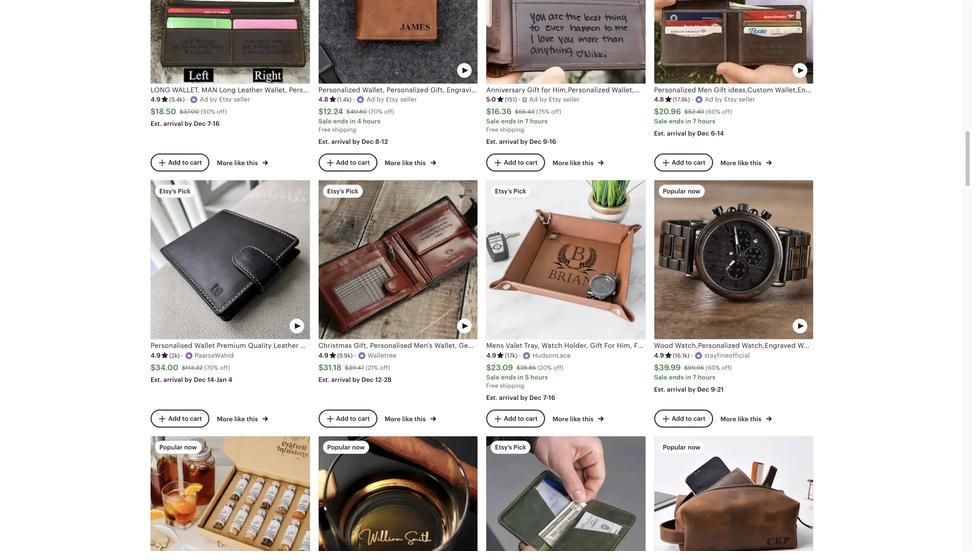 Task type: vqa. For each thing, say whether or not it's contained in the screenshot.
More associated with 20.96
yes



Task type: locate. For each thing, give the bounding box(es) containing it.
like for 16.36
[[571, 159, 581, 167]]

sale down the 16.36
[[487, 118, 500, 125]]

dec left 14-
[[194, 376, 206, 383]]

hours inside $ 23.09 $ 28.86 (20% off) sale ends in 5 hours free shipping
[[531, 374, 549, 381]]

· right (17k)
[[519, 352, 521, 359]]

31.18
[[324, 363, 342, 372]]

0 vertical spatial 4
[[357, 118, 362, 125]]

product video element
[[319, 0, 478, 83], [655, 0, 814, 83], [151, 180, 310, 340], [319, 180, 478, 340], [655, 180, 814, 340], [151, 437, 310, 551], [487, 437, 646, 551], [655, 437, 814, 551]]

hours
[[363, 118, 381, 125], [531, 118, 548, 125], [699, 118, 716, 125], [531, 374, 549, 381], [699, 374, 716, 381]]

more like this for 39.99
[[721, 416, 764, 423]]

free down 12.24
[[319, 126, 331, 133]]

like for 23.09
[[571, 416, 581, 423]]

3 popular now link from the left
[[655, 437, 814, 551]]

2 horizontal spatial popular now link
[[655, 437, 814, 551]]

hours down '(20%' at the right of page
[[531, 374, 549, 381]]

dec inside $ 20.96 $ 52.40 (60% off) sale ends in 7 hours est. arrival by dec 6-14
[[698, 130, 710, 137]]

4.8
[[319, 96, 329, 103], [655, 96, 665, 103]]

to for 31.18
[[350, 415, 357, 422]]

this for 16.36
[[583, 159, 594, 167]]

add to cart button down est. arrival by dec 8-12
[[319, 154, 377, 172]]

arrival down $ 12.24 $ 40.80 (70% off) sale ends in 4 hours free shipping
[[332, 138, 351, 145]]

popular now link
[[151, 437, 310, 551], [319, 437, 478, 551], [655, 437, 814, 551]]

off) up the '14'
[[723, 108, 733, 115]]

to down est. arrival by dec 8-12
[[350, 159, 357, 166]]

free
[[319, 126, 331, 133], [487, 126, 499, 133], [487, 382, 499, 389]]

hours for 20.96
[[699, 118, 716, 125]]

dec
[[194, 120, 206, 127], [698, 130, 710, 137], [362, 138, 374, 145], [530, 138, 542, 145], [194, 376, 206, 383], [362, 376, 374, 383], [698, 386, 710, 393], [530, 394, 542, 402]]

add to cart button
[[151, 154, 209, 172], [319, 154, 377, 172], [487, 154, 545, 172], [655, 154, 713, 172], [151, 410, 209, 428], [319, 410, 377, 428], [487, 410, 545, 428], [655, 410, 713, 428]]

est. down the 18.50
[[151, 120, 162, 127]]

0 vertical spatial 16
[[213, 120, 220, 127]]

ends for 20.96
[[670, 118, 685, 125]]

this
[[247, 159, 258, 167], [415, 159, 426, 167], [583, 159, 594, 167], [751, 159, 762, 167], [247, 416, 258, 423], [415, 416, 426, 423], [583, 416, 594, 423], [751, 416, 762, 423]]

7 inside $ 20.96 $ 52.40 (60% off) sale ends in 7 hours est. arrival by dec 6-14
[[693, 118, 697, 125]]

shipping
[[332, 126, 357, 133], [500, 126, 525, 133], [500, 382, 525, 389]]

shipping up 'est. arrival by dec 9-16'
[[500, 126, 525, 133]]

add
[[168, 159, 181, 166], [336, 159, 349, 166], [504, 159, 517, 166], [672, 159, 685, 166], [168, 415, 181, 422], [336, 415, 349, 422], [504, 415, 517, 422], [672, 415, 685, 422]]

ends inside $ 23.09 $ 28.86 (20% off) sale ends in 5 hours free shipping
[[502, 374, 517, 381]]

(60% right 52.40
[[707, 108, 721, 115]]

product video element for mens wallet, personalized leather wallet, front pocket slim design leather wallet,minimalist credit card wallet,man leather wallet image on the right of the page
[[487, 437, 646, 551]]

hours inside $ 16.36 $ 65.43 (75% off) sale ends in 7 hours free shipping
[[531, 118, 548, 125]]

· for 39.99
[[692, 352, 693, 359]]

add to cart button for 12.24
[[319, 154, 377, 172]]

add to cart
[[168, 159, 202, 166], [336, 159, 370, 166], [504, 159, 538, 166], [672, 159, 706, 166], [168, 415, 202, 422], [336, 415, 370, 422], [504, 415, 538, 422], [672, 415, 706, 422]]

arrival down the 18.50
[[164, 120, 183, 127]]

off) inside "$ 31.18 $ 39.47 (21% off) est. arrival by dec 12-28"
[[380, 365, 390, 371]]

etsy's
[[159, 188, 177, 195], [327, 188, 345, 195], [495, 188, 513, 195], [495, 444, 513, 451]]

add for 16.36
[[504, 159, 517, 166]]

· right (16.1k)
[[692, 352, 693, 359]]

hours for 39.99
[[699, 374, 716, 381]]

· right "(17.9k)"
[[692, 96, 694, 103]]

free inside $ 12.24 $ 40.80 (70% off) sale ends in 4 hours free shipping
[[319, 126, 331, 133]]

arrival down 20.96
[[668, 130, 687, 137]]

9-
[[544, 138, 550, 145], [712, 386, 718, 393]]

0 horizontal spatial popular now link
[[151, 437, 310, 551]]

off) inside $ 34.00 $ 113.32 (70% off) est. arrival by dec 14-jan 4
[[220, 365, 230, 371]]

more for 23.09
[[553, 416, 569, 423]]

4.9 up 34.00
[[151, 352, 161, 359]]

0 vertical spatial 7-
[[208, 120, 213, 127]]

more like this link for 18.50
[[217, 157, 269, 168]]

16 for 16.36
[[550, 138, 557, 145]]

hours inside $ 20.96 $ 52.40 (60% off) sale ends in 7 hours est. arrival by dec 6-14
[[699, 118, 716, 125]]

off) inside $ 20.96 $ 52.40 (60% off) sale ends in 7 hours est. arrival by dec 6-14
[[723, 108, 733, 115]]

dec left 21 at the bottom right of the page
[[698, 386, 710, 393]]

product video element for christmas gift, personalised men's wallet, genuine soft leather wallet, personalized engraved gift for him, boyfriend, dad, husband, grandad image
[[319, 180, 478, 340]]

to down "$ 31.18 $ 39.47 (21% off) est. arrival by dec 12-28"
[[350, 415, 357, 422]]

more like this for 31.18
[[385, 416, 428, 423]]

·
[[186, 96, 188, 103], [353, 96, 355, 103], [519, 96, 521, 103], [692, 96, 694, 103], [181, 352, 183, 359], [354, 352, 356, 359], [519, 352, 521, 359], [692, 352, 693, 359]]

1 horizontal spatial popular now link
[[319, 437, 478, 551]]

more
[[217, 159, 233, 167], [385, 159, 401, 167], [553, 159, 569, 167], [721, 159, 737, 167], [217, 416, 233, 423], [385, 416, 401, 423], [553, 416, 569, 423], [721, 416, 737, 423]]

for
[[605, 342, 615, 350]]

ends down 23.09
[[502, 374, 517, 381]]

long wallet, man long leather wallet, personalized long bifold wallet, tall wallet, christmas gift for him image
[[151, 0, 310, 83]]

shipping inside $ 12.24 $ 40.80 (70% off) sale ends in 4 hours free shipping
[[332, 126, 357, 133]]

sale for 23.09
[[487, 374, 500, 381]]

add to cart for 18.50
[[168, 159, 202, 166]]

est. down 12.24
[[319, 138, 330, 145]]

in down 65.43
[[518, 118, 524, 125]]

dec left 6-
[[698, 130, 710, 137]]

cart down $ 39.99 $ 99.98 (60% off) sale ends in 7 hours est. arrival by dec 9-21
[[694, 415, 706, 422]]

0 vertical spatial (60%
[[707, 108, 721, 115]]

39.47
[[349, 365, 364, 371]]

$ right 34.00
[[182, 365, 186, 371]]

(70% inside $ 12.24 $ 40.80 (70% off) sale ends in 4 hours free shipping
[[369, 108, 383, 115]]

7
[[525, 118, 529, 125], [693, 118, 697, 125], [693, 374, 697, 381]]

1 horizontal spatial 7-
[[544, 394, 549, 402]]

etsy's pick
[[159, 188, 191, 195], [327, 188, 359, 195], [495, 188, 527, 195], [495, 444, 527, 451]]

65.43
[[519, 108, 535, 115]]

more like this link for 39.99
[[721, 414, 773, 424]]

off) for 16.36
[[552, 108, 562, 115]]

arrival
[[164, 120, 183, 127], [668, 130, 687, 137], [332, 138, 351, 145], [500, 138, 519, 145], [164, 376, 183, 383], [332, 376, 351, 383], [668, 386, 687, 393], [500, 394, 519, 402]]

est. down the 16.36
[[487, 138, 498, 145]]

4.9 down mens
[[487, 352, 497, 359]]

add to cart button down $ 20.96 $ 52.40 (60% off) sale ends in 7 hours est. arrival by dec 6-14
[[655, 154, 713, 172]]

est.
[[151, 120, 162, 127], [655, 130, 666, 137], [319, 138, 330, 145], [487, 138, 498, 145], [151, 376, 162, 383], [319, 376, 330, 383], [655, 386, 666, 393], [487, 394, 498, 402]]

cart for 31.18
[[358, 415, 370, 422]]

(17.9k)
[[673, 96, 691, 103]]

8-
[[376, 138, 382, 145]]

by inside $ 39.99 $ 99.98 (60% off) sale ends in 7 hours est. arrival by dec 9-21
[[689, 386, 696, 393]]

ends inside $ 16.36 $ 65.43 (75% off) sale ends in 7 hours free shipping
[[502, 118, 517, 125]]

est. inside $ 39.99 $ 99.98 (60% off) sale ends in 7 hours est. arrival by dec 9-21
[[655, 386, 666, 393]]

off) up jan
[[220, 365, 230, 371]]

est. inside "$ 31.18 $ 39.47 (21% off) est. arrival by dec 12-28"
[[319, 376, 330, 383]]

$
[[151, 107, 156, 116], [319, 107, 324, 116], [487, 107, 492, 116], [655, 107, 660, 116], [180, 108, 184, 115], [347, 108, 350, 115], [515, 108, 519, 115], [685, 108, 689, 115], [151, 363, 156, 372], [319, 363, 324, 372], [487, 363, 492, 372], [655, 363, 660, 372], [182, 365, 186, 371], [345, 365, 349, 371], [517, 365, 521, 371], [685, 365, 689, 371]]

add to cart down $ 18.50 $ 37.00 (50% off) est. arrival by dec 7-16
[[168, 159, 202, 166]]

1 horizontal spatial 4.8
[[655, 96, 665, 103]]

(151)
[[505, 96, 517, 103]]

add to cart button down "est. arrival by dec 7-16"
[[487, 410, 545, 428]]

40.80
[[350, 108, 367, 115]]

1 vertical spatial 16
[[550, 138, 557, 145]]

cart down $ 34.00 $ 113.32 (70% off) est. arrival by dec 14-jan 4
[[190, 415, 202, 422]]

add to cart for 39.99
[[672, 415, 706, 422]]

product video element for personalized leather toiletry bag, christmas gift for him, men's travel dopp kit, personalized groomsmen gift, husband, father,gifts for dad image
[[655, 437, 814, 551]]

28.86
[[521, 365, 537, 371]]

(60%
[[707, 108, 721, 115], [706, 365, 721, 371]]

(5.4k)
[[169, 96, 185, 103]]

by inside $ 18.50 $ 37.00 (50% off) est. arrival by dec 7-16
[[185, 120, 192, 127]]

7 inside $ 39.99 $ 99.98 (60% off) sale ends in 7 hours est. arrival by dec 9-21
[[693, 374, 697, 381]]

more like this link for 31.18
[[385, 414, 437, 424]]

to down $ 34.00 $ 113.32 (70% off) est. arrival by dec 14-jan 4
[[182, 415, 189, 422]]

0 horizontal spatial 4
[[228, 376, 233, 383]]

to down 'est. arrival by dec 9-16'
[[518, 159, 525, 166]]

this for 34.00
[[247, 416, 258, 423]]

in inside $ 20.96 $ 52.40 (60% off) sale ends in 7 hours est. arrival by dec 6-14
[[686, 118, 692, 125]]

1 horizontal spatial (70%
[[369, 108, 383, 115]]

off) for 34.00
[[220, 365, 230, 371]]

christmas gift, personalised men's wallet, genuine soft leather wallet, personalized engraved gift for him, boyfriend, dad, husband, grandad image
[[319, 180, 478, 340]]

shipping for 12.24
[[332, 126, 357, 133]]

7- down (50%
[[208, 120, 213, 127]]

dec left the 12-
[[362, 376, 374, 383]]

ends inside $ 20.96 $ 52.40 (60% off) sale ends in 7 hours est. arrival by dec 6-14
[[670, 118, 685, 125]]

popular now
[[663, 188, 701, 195], [159, 444, 197, 451], [327, 444, 365, 451], [663, 444, 701, 451]]

add for 31.18
[[336, 415, 349, 422]]

add to cart button for 39.99
[[655, 410, 713, 428]]

add to cart button down $ 18.50 $ 37.00 (50% off) est. arrival by dec 7-16
[[151, 154, 209, 172]]

(1.4k)
[[337, 96, 352, 103]]

add down $ 20.96 $ 52.40 (60% off) sale ends in 7 hours est. arrival by dec 6-14
[[672, 159, 685, 166]]

by down 52.40
[[689, 130, 696, 137]]

more like this link for 23.09
[[553, 414, 605, 424]]

12.24
[[324, 107, 343, 116]]

hours down (75%
[[531, 118, 548, 125]]

add to cart button for 20.96
[[655, 154, 713, 172]]

gift
[[591, 342, 603, 350], [675, 342, 687, 350]]

add to cart down est. arrival by dec 8-12
[[336, 159, 370, 166]]

cart down $ 20.96 $ 52.40 (60% off) sale ends in 7 hours est. arrival by dec 6-14
[[694, 159, 706, 166]]

dec inside $ 39.99 $ 99.98 (60% off) sale ends in 7 hours est. arrival by dec 9-21
[[698, 386, 710, 393]]

fathers
[[635, 342, 659, 350]]

$ down (16.1k)
[[685, 365, 689, 371]]

watch
[[542, 342, 563, 350]]

cart for 12.24
[[358, 159, 370, 166]]

in inside $ 39.99 $ 99.98 (60% off) sale ends in 7 hours est. arrival by dec 9-21
[[686, 374, 692, 381]]

personalized leather toiletry bag, christmas gift for him, men's travel dopp kit, personalized groomsmen gift, husband, father,gifts for dad image
[[655, 437, 814, 551]]

16 inside $ 18.50 $ 37.00 (50% off) est. arrival by dec 7-16
[[213, 120, 220, 127]]

like for 18.50
[[235, 159, 245, 167]]

(70% up 14-
[[205, 365, 219, 371]]

2 vertical spatial 16
[[549, 394, 556, 402]]

cart
[[190, 159, 202, 166], [358, 159, 370, 166], [526, 159, 538, 166], [694, 159, 706, 166], [190, 415, 202, 422], [358, 415, 370, 422], [526, 415, 538, 422], [694, 415, 706, 422]]

hours down 52.40
[[699, 118, 716, 125]]

to for 18.50
[[182, 159, 189, 166]]

to for 20.96
[[686, 159, 693, 166]]

$ 31.18 $ 39.47 (21% off) est. arrival by dec 12-28
[[319, 363, 392, 383]]

4.9 up 31.18
[[319, 352, 329, 359]]

4.9 for 18.50
[[151, 96, 161, 103]]

more like this for 20.96
[[721, 159, 764, 167]]

1 horizontal spatial 9-
[[712, 386, 718, 393]]

add for 34.00
[[168, 415, 181, 422]]

(70% for 12.24
[[369, 108, 383, 115]]

by
[[185, 120, 192, 127], [689, 130, 696, 137], [353, 138, 360, 145], [521, 138, 528, 145], [185, 376, 192, 383], [353, 376, 360, 383], [689, 386, 696, 393], [521, 394, 528, 402]]

by down '39.47'
[[353, 376, 360, 383]]

est. down 31.18
[[319, 376, 330, 383]]

2 gift from the left
[[675, 342, 687, 350]]

pick
[[178, 188, 191, 195], [346, 188, 359, 195], [514, 188, 527, 195], [514, 444, 527, 451]]

free inside $ 23.09 $ 28.86 (20% off) sale ends in 5 hours free shipping
[[487, 382, 499, 389]]

by down 37.00
[[185, 120, 192, 127]]

add down $ 39.99 $ 99.98 (60% off) sale ends in 7 hours est. arrival by dec 9-21
[[672, 415, 685, 422]]

popular
[[663, 188, 687, 195], [159, 444, 183, 451], [327, 444, 351, 451], [663, 444, 687, 451]]

in
[[350, 118, 356, 125], [518, 118, 524, 125], [686, 118, 692, 125], [518, 374, 524, 381], [686, 374, 692, 381]]

1 horizontal spatial 4
[[357, 118, 362, 125]]

ends
[[334, 118, 349, 125], [502, 118, 517, 125], [670, 118, 685, 125], [502, 374, 517, 381], [670, 374, 685, 381]]

off) inside $ 23.09 $ 28.86 (20% off) sale ends in 5 hours free shipping
[[554, 365, 564, 371]]

personalised wallet premium quality leather men's wallet | gift for him | anniversary, groomsmen, birthday, christmas gift, gift for dad image
[[151, 180, 310, 340]]

to for 39.99
[[686, 415, 693, 422]]

arrival down 31.18
[[332, 376, 351, 383]]

0 horizontal spatial (70%
[[205, 365, 219, 371]]

shipping inside $ 16.36 $ 65.43 (75% off) sale ends in 7 hours free shipping
[[500, 126, 525, 133]]

in down 40.80
[[350, 118, 356, 125]]

7- inside $ 18.50 $ 37.00 (50% off) est. arrival by dec 7-16
[[208, 120, 213, 127]]

$ 34.00 $ 113.32 (70% off) est. arrival by dec 14-jan 4
[[151, 363, 233, 383]]

cart down est. arrival by dec 8-12
[[358, 159, 370, 166]]

mens valet tray, watch holder, gift for him, fathers day gift image
[[487, 180, 646, 340]]

16
[[213, 120, 220, 127], [550, 138, 557, 145], [549, 394, 556, 402]]

$ down mens
[[487, 363, 492, 372]]

est. down 39.99
[[655, 386, 666, 393]]

arrival down 34.00
[[164, 376, 183, 383]]

(60% inside $ 39.99 $ 99.98 (60% off) sale ends in 7 hours est. arrival by dec 9-21
[[706, 365, 721, 371]]

4.8 for 12.24
[[319, 96, 329, 103]]

off) up 12
[[385, 108, 395, 115]]

(60% inside $ 20.96 $ 52.40 (60% off) sale ends in 7 hours est. arrival by dec 6-14
[[707, 108, 721, 115]]

7 for 16.36
[[525, 118, 529, 125]]

more like this link for 34.00
[[217, 414, 269, 424]]

add to cart down 'est. arrival by dec 9-16'
[[504, 159, 538, 166]]

valet
[[506, 342, 523, 350]]

(70% inside $ 34.00 $ 113.32 (70% off) est. arrival by dec 14-jan 4
[[205, 365, 219, 371]]

add to cart down $ 20.96 $ 52.40 (60% off) sale ends in 7 hours est. arrival by dec 6-14
[[672, 159, 706, 166]]

add to cart down "$ 31.18 $ 39.47 (21% off) est. arrival by dec 12-28"
[[336, 415, 370, 422]]

like
[[235, 159, 245, 167], [403, 159, 413, 167], [571, 159, 581, 167], [739, 159, 749, 167], [235, 416, 245, 423], [403, 416, 413, 423], [571, 416, 581, 423], [739, 416, 749, 423]]

$ left '39.47'
[[319, 363, 324, 372]]

wood watch,personalized watch,engraved watch,wooden watch,groomsmen watch,mens watch,boyfriend gift for men,wedding anniversary gift for him image
[[655, 180, 814, 340]]

add down "est. arrival by dec 7-16"
[[504, 415, 517, 422]]

free inside $ 16.36 $ 65.43 (75% off) sale ends in 7 hours free shipping
[[487, 126, 499, 133]]

0 horizontal spatial gift
[[591, 342, 603, 350]]

now
[[688, 188, 701, 195], [184, 444, 197, 451], [352, 444, 365, 451], [688, 444, 701, 451]]

est. down 23.09
[[487, 394, 498, 402]]

add for 20.96
[[672, 159, 685, 166]]

sale down 12.24
[[319, 118, 332, 125]]

add to cart down "est. arrival by dec 7-16"
[[504, 415, 538, 422]]

sale inside $ 16.36 $ 65.43 (75% off) sale ends in 7 hours free shipping
[[487, 118, 500, 125]]

7-
[[208, 120, 213, 127], [544, 394, 549, 402]]

add down $ 34.00 $ 113.32 (70% off) est. arrival by dec 14-jan 4
[[168, 415, 181, 422]]

sale inside $ 23.09 $ 28.86 (20% off) sale ends in 5 hours free shipping
[[487, 374, 500, 381]]

$ 39.99 $ 99.98 (60% off) sale ends in 7 hours est. arrival by dec 9-21
[[655, 363, 732, 393]]

2 4.8 from the left
[[655, 96, 665, 103]]

(70%
[[369, 108, 383, 115], [205, 365, 219, 371]]

9- inside $ 39.99 $ 99.98 (60% off) sale ends in 7 hours est. arrival by dec 9-21
[[712, 386, 718, 393]]

(60% right 99.98
[[706, 365, 721, 371]]

this for 39.99
[[751, 416, 762, 423]]

7 inside $ 16.36 $ 65.43 (75% off) sale ends in 7 hours free shipping
[[525, 118, 529, 125]]

off) inside $ 12.24 $ 40.80 (70% off) sale ends in 4 hours free shipping
[[385, 108, 395, 115]]

28
[[384, 376, 392, 383]]

2 popular now link from the left
[[319, 437, 478, 551]]

sale
[[319, 118, 332, 125], [487, 118, 500, 125], [655, 118, 668, 125], [487, 374, 500, 381], [655, 374, 668, 381]]

add down $ 18.50 $ 37.00 (50% off) est. arrival by dec 7-16
[[168, 159, 181, 166]]

hours inside $ 39.99 $ 99.98 (60% off) sale ends in 7 hours est. arrival by dec 9-21
[[699, 374, 716, 381]]

sale for 39.99
[[655, 374, 668, 381]]

37.00
[[184, 108, 199, 115]]

· right (151)
[[519, 96, 521, 103]]

0 vertical spatial (70%
[[369, 108, 383, 115]]

by down 5
[[521, 394, 528, 402]]

ends for 12.24
[[334, 118, 349, 125]]

7- down '(20%' at the right of page
[[544, 394, 549, 402]]

this for 18.50
[[247, 159, 258, 167]]

in inside $ 23.09 $ 28.86 (20% off) sale ends in 5 hours free shipping
[[518, 374, 524, 381]]

hours down 40.80
[[363, 118, 381, 125]]

4 inside $ 12.24 $ 40.80 (70% off) sale ends in 4 hours free shipping
[[357, 118, 362, 125]]

est. inside $ 34.00 $ 113.32 (70% off) est. arrival by dec 14-jan 4
[[151, 376, 162, 383]]

$ 12.24 $ 40.80 (70% off) sale ends in 4 hours free shipping
[[319, 107, 395, 133]]

14
[[718, 130, 725, 137]]

sale down 23.09
[[487, 374, 500, 381]]

cart down "est. arrival by dec 7-16"
[[526, 415, 538, 422]]

sale inside $ 20.96 $ 52.40 (60% off) sale ends in 7 hours est. arrival by dec 6-14
[[655, 118, 668, 125]]

ends for 23.09
[[502, 374, 517, 381]]

add to cart button for 34.00
[[151, 410, 209, 428]]

1 horizontal spatial gift
[[675, 342, 687, 350]]

add to cart button down 'est. arrival by dec 9-16'
[[487, 154, 545, 172]]

ends inside $ 12.24 $ 40.80 (70% off) sale ends in 4 hours free shipping
[[334, 118, 349, 125]]

to
[[182, 159, 189, 166], [350, 159, 357, 166], [518, 159, 525, 166], [686, 159, 693, 166], [182, 415, 189, 422], [350, 415, 357, 422], [518, 415, 525, 422], [686, 415, 693, 422]]

more like this
[[217, 159, 260, 167], [385, 159, 428, 167], [553, 159, 596, 167], [721, 159, 764, 167], [217, 416, 260, 423], [385, 416, 428, 423], [553, 416, 596, 423], [721, 416, 764, 423]]

add for 12.24
[[336, 159, 349, 166]]

arrival down 39.99
[[668, 386, 687, 393]]

4
[[357, 118, 362, 125], [228, 376, 233, 383]]

ends inside $ 39.99 $ 99.98 (60% off) sale ends in 7 hours est. arrival by dec 9-21
[[670, 374, 685, 381]]

sale inside $ 12.24 $ 40.80 (70% off) sale ends in 4 hours free shipping
[[319, 118, 332, 125]]

16 down '(20%' at the right of page
[[549, 394, 556, 402]]

4.9
[[151, 96, 161, 103], [151, 352, 161, 359], [319, 352, 329, 359], [487, 352, 497, 359], [655, 352, 665, 359]]

more for 18.50
[[217, 159, 233, 167]]

6-
[[712, 130, 718, 137]]

hours inside $ 12.24 $ 40.80 (70% off) sale ends in 4 hours free shipping
[[363, 118, 381, 125]]

5
[[525, 374, 529, 381]]

more like this link
[[217, 157, 269, 168], [385, 157, 437, 168], [553, 157, 605, 168], [721, 157, 773, 168], [217, 414, 269, 424], [385, 414, 437, 424], [553, 414, 605, 424], [721, 414, 773, 424]]

in inside $ 12.24 $ 40.80 (70% off) sale ends in 4 hours free shipping
[[350, 118, 356, 125]]

$ 18.50 $ 37.00 (50% off) est. arrival by dec 7-16
[[151, 107, 227, 127]]

1 vertical spatial 4
[[228, 376, 233, 383]]

0 horizontal spatial 7-
[[208, 120, 213, 127]]

4.9 up the 18.50
[[151, 96, 161, 103]]

4 inside $ 34.00 $ 113.32 (70% off) est. arrival by dec 14-jan 4
[[228, 376, 233, 383]]

off) inside $ 18.50 $ 37.00 (50% off) est. arrival by dec 7-16
[[217, 108, 227, 115]]

by down 113.32
[[185, 376, 192, 383]]

1 4.8 from the left
[[319, 96, 329, 103]]

to down $ 18.50 $ 37.00 (50% off) est. arrival by dec 7-16
[[182, 159, 189, 166]]

add to cart for 16.36
[[504, 159, 538, 166]]

(9.9k)
[[337, 352, 353, 359]]

sale down 20.96
[[655, 118, 668, 125]]

1 vertical spatial (60%
[[706, 365, 721, 371]]

in down 52.40
[[686, 118, 692, 125]]

by down 99.98
[[689, 386, 696, 393]]

1 vertical spatial 9-
[[712, 386, 718, 393]]

4.9 down day
[[655, 352, 665, 359]]

off) for 23.09
[[554, 365, 564, 371]]

$ left 52.40
[[655, 107, 660, 116]]

1 vertical spatial (70%
[[205, 365, 219, 371]]

in inside $ 16.36 $ 65.43 (75% off) sale ends in 7 hours free shipping
[[518, 118, 524, 125]]

4.8 up 20.96
[[655, 96, 665, 103]]

shipping inside $ 23.09 $ 28.86 (20% off) sale ends in 5 hours free shipping
[[500, 382, 525, 389]]

to down "est. arrival by dec 7-16"
[[518, 415, 525, 422]]

off) inside $ 16.36 $ 65.43 (75% off) sale ends in 7 hours free shipping
[[552, 108, 562, 115]]

12-
[[376, 376, 384, 383]]

personalized wallet,  personalized gift, engraving wallet, custom wallet, wallet for him, gift for him , gift for dad, christmas gift, image
[[319, 0, 478, 83]]

off)
[[217, 108, 227, 115], [385, 108, 395, 115], [552, 108, 562, 115], [723, 108, 733, 115], [220, 365, 230, 371], [380, 365, 390, 371], [554, 365, 564, 371], [722, 365, 732, 371]]

off) inside $ 39.99 $ 99.98 (60% off) sale ends in 7 hours est. arrival by dec 9-21
[[722, 365, 732, 371]]

dec down (50%
[[194, 120, 206, 127]]

· right (5.4k)
[[186, 96, 188, 103]]

gift left for
[[591, 342, 603, 350]]

est. down 20.96
[[655, 130, 666, 137]]

(75%
[[537, 108, 550, 115]]

this for 20.96
[[751, 159, 762, 167]]

more for 20.96
[[721, 159, 737, 167]]

free for 16.36
[[487, 126, 499, 133]]

ends down the 16.36
[[502, 118, 517, 125]]

this for 23.09
[[583, 416, 594, 423]]

sale inside $ 39.99 $ 99.98 (60% off) sale ends in 7 hours est. arrival by dec 9-21
[[655, 374, 668, 381]]

ends down 39.99
[[670, 374, 685, 381]]

0 horizontal spatial 4.8
[[319, 96, 329, 103]]

0 vertical spatial 9-
[[544, 138, 550, 145]]

more like this for 18.50
[[217, 159, 260, 167]]



Task type: describe. For each thing, give the bounding box(es) containing it.
dec left the 8-
[[362, 138, 374, 145]]

add to cart for 23.09
[[504, 415, 538, 422]]

more for 34.00
[[217, 416, 233, 423]]

arrival inside $ 34.00 $ 113.32 (70% off) est. arrival by dec 14-jan 4
[[164, 376, 183, 383]]

more like this for 12.24
[[385, 159, 428, 167]]

shipping for 16.36
[[500, 126, 525, 133]]

product video element for personalized wallet,  personalized gift, engraving wallet, custom wallet, wallet for him, gift for him , gift for dad, christmas gift, image
[[319, 0, 478, 83]]

18.50
[[156, 107, 176, 116]]

est. inside $ 18.50 $ 37.00 (50% off) est. arrival by dec 7-16
[[151, 120, 162, 127]]

113.32
[[186, 365, 203, 371]]

to for 12.24
[[350, 159, 357, 166]]

in for 16.36
[[518, 118, 524, 125]]

in for 20.96
[[686, 118, 692, 125]]

(70% for 34.00
[[205, 365, 219, 371]]

tray,
[[525, 342, 540, 350]]

holder,
[[565, 342, 589, 350]]

like for 39.99
[[739, 416, 749, 423]]

by down $ 12.24 $ 40.80 (70% off) sale ends in 4 hours free shipping
[[353, 138, 360, 145]]

0 horizontal spatial 9-
[[544, 138, 550, 145]]

like for 31.18
[[403, 416, 413, 423]]

cart for 34.00
[[190, 415, 202, 422]]

hours for 16.36
[[531, 118, 548, 125]]

34.00
[[156, 363, 179, 372]]

$ 16.36 $ 65.43 (75% off) sale ends in 7 hours free shipping
[[487, 107, 562, 133]]

· for 20.96
[[692, 96, 694, 103]]

est. arrival by dec 8-12
[[319, 138, 388, 145]]

arrival inside "$ 31.18 $ 39.47 (21% off) est. arrival by dec 12-28"
[[332, 376, 351, 383]]

off) for 18.50
[[217, 108, 227, 115]]

16 for 23.09
[[549, 394, 556, 402]]

anniversary gift for him,personalized wallet,mens wallet,engraved wallet,leather wallet,custom wallet,boyfriend gift for men,gift for dad image
[[487, 0, 646, 83]]

to for 23.09
[[518, 415, 525, 422]]

in for 12.24
[[350, 118, 356, 125]]

etsy's pick link
[[487, 437, 646, 551]]

$ down (1.4k)
[[347, 108, 350, 115]]

1 popular now link from the left
[[151, 437, 310, 551]]

dec inside "$ 31.18 $ 39.47 (21% off) est. arrival by dec 12-28"
[[362, 376, 374, 383]]

custom whiskey glass with premium quality side and bottom engraving for any special occasion. image
[[319, 437, 478, 551]]

1 vertical spatial 7-
[[544, 394, 549, 402]]

· for 31.18
[[354, 352, 356, 359]]

dec inside $ 34.00 $ 113.32 (70% off) est. arrival by dec 14-jan 4
[[194, 376, 206, 383]]

$ down "(17.9k)"
[[685, 108, 689, 115]]

arrival inside $ 39.99 $ 99.98 (60% off) sale ends in 7 hours est. arrival by dec 9-21
[[668, 386, 687, 393]]

add to cart button for 31.18
[[319, 410, 377, 428]]

hours for 23.09
[[531, 374, 549, 381]]

add to cart for 34.00
[[168, 415, 202, 422]]

more like this for 23.09
[[553, 416, 596, 423]]

$ down (17k)
[[517, 365, 521, 371]]

(16.1k)
[[673, 352, 690, 359]]

off) for 39.99
[[722, 365, 732, 371]]

personalized men gift ideas,custom wallet,engraved wallet,leather wallet,mens wallet,custom wallet,birthday gift for him,dad gift,christmas image
[[655, 0, 814, 83]]

more like this link for 12.24
[[385, 157, 437, 168]]

more for 12.24
[[385, 159, 401, 167]]

mens valet tray, watch holder, gift for him, fathers day gift
[[487, 342, 687, 350]]

add for 18.50
[[168, 159, 181, 166]]

(2k)
[[169, 352, 180, 359]]

add to cart for 20.96
[[672, 159, 706, 166]]

arrival down $ 16.36 $ 65.43 (75% off) sale ends in 7 hours free shipping
[[500, 138, 519, 145]]

$ left 40.80
[[319, 107, 324, 116]]

product video element for whiskey making kit, diy cocktail infusion kit for adults, mixology gifts for men, make your own personalized bourbon, unique barware for him image
[[151, 437, 310, 551]]

add to cart for 31.18
[[336, 415, 370, 422]]

product video element for personalised wallet premium quality leather men's wallet | gift for him | anniversary, groomsmen, birthday, christmas gift, gift for dad image
[[151, 180, 310, 340]]

to for 34.00
[[182, 415, 189, 422]]

mens wallet, personalized leather wallet, front pocket slim design leather wallet,minimalist credit card wallet,man leather wallet image
[[487, 437, 646, 551]]

add for 23.09
[[504, 415, 517, 422]]

$ down fathers
[[655, 363, 660, 372]]

arrival inside $ 18.50 $ 37.00 (50% off) est. arrival by dec 7-16
[[164, 120, 183, 127]]

free for 12.24
[[319, 126, 331, 133]]

est. arrival by dec 9-16
[[487, 138, 557, 145]]

like for 20.96
[[739, 159, 749, 167]]

21
[[718, 386, 724, 393]]

$ 23.09 $ 28.86 (20% off) sale ends in 5 hours free shipping
[[487, 363, 564, 389]]

$ left 37.00
[[151, 107, 156, 116]]

20.96
[[660, 107, 682, 116]]

to for 16.36
[[518, 159, 525, 166]]

(60% for 20.96
[[707, 108, 721, 115]]

arrival inside $ 20.96 $ 52.40 (60% off) sale ends in 7 hours est. arrival by dec 6-14
[[668, 130, 687, 137]]

off) for 31.18
[[380, 365, 390, 371]]

by down $ 16.36 $ 65.43 (75% off) sale ends in 7 hours free shipping
[[521, 138, 528, 145]]

him,
[[617, 342, 633, 350]]

39.99
[[660, 363, 681, 372]]

99.98
[[689, 365, 705, 371]]

ends for 16.36
[[502, 118, 517, 125]]

(17k)
[[505, 352, 518, 359]]

off) for 12.24
[[385, 108, 395, 115]]

$ down (5.4k)
[[180, 108, 184, 115]]

jan
[[216, 376, 227, 383]]

day
[[661, 342, 673, 350]]

(60% for 39.99
[[706, 365, 721, 371]]

more like this link for 20.96
[[721, 157, 773, 168]]

$ down (151)
[[515, 108, 519, 115]]

add to cart button for 18.50
[[151, 154, 209, 172]]

5.0
[[487, 96, 497, 103]]

est. arrival by dec 7-16
[[487, 394, 556, 402]]

add to cart button for 23.09
[[487, 410, 545, 428]]

product video element for wood watch,personalized watch,engraved watch,wooden watch,groomsmen watch,mens watch,boyfriend gift for men,wedding anniversary gift for him image
[[655, 180, 814, 340]]

more like this for 34.00
[[217, 416, 260, 423]]

7 for 20.96
[[693, 118, 697, 125]]

add to cart for 12.24
[[336, 159, 370, 166]]

in for 39.99
[[686, 374, 692, 381]]

1 gift from the left
[[591, 342, 603, 350]]

cart for 23.09
[[526, 415, 538, 422]]

product video element for personalized men gift ideas,custom wallet,engraved wallet,leather wallet,mens wallet,custom wallet,birthday gift for him,dad gift,christmas image
[[655, 0, 814, 83]]

14-
[[208, 376, 216, 383]]

4.9 for 31.18
[[319, 352, 329, 359]]

cart for 20.96
[[694, 159, 706, 166]]

this for 31.18
[[415, 416, 426, 423]]

mens
[[487, 342, 504, 350]]

more like this for 16.36
[[553, 159, 596, 167]]

add for 39.99
[[672, 415, 685, 422]]

· for 23.09
[[519, 352, 521, 359]]

shipping for 23.09
[[500, 382, 525, 389]]

dec inside $ 18.50 $ 37.00 (50% off) est. arrival by dec 7-16
[[194, 120, 206, 127]]

more for 31.18
[[385, 416, 401, 423]]

$ down the (9.9k)
[[345, 365, 349, 371]]

23.09
[[492, 363, 514, 372]]

4.8 for 20.96
[[655, 96, 665, 103]]

52.40
[[689, 108, 705, 115]]

whiskey making kit, diy cocktail infusion kit for adults, mixology gifts for men, make your own personalized bourbon, unique barware for him image
[[151, 437, 310, 551]]

sale for 20.96
[[655, 118, 668, 125]]

cart for 18.50
[[190, 159, 202, 166]]

sale for 12.24
[[319, 118, 332, 125]]

by inside $ 34.00 $ 113.32 (70% off) est. arrival by dec 14-jan 4
[[185, 376, 192, 383]]

more for 39.99
[[721, 416, 737, 423]]

arrival down $ 23.09 $ 28.86 (20% off) sale ends in 5 hours free shipping at the right of the page
[[500, 394, 519, 402]]

$ left 113.32
[[151, 363, 156, 372]]

dec down $ 23.09 $ 28.86 (20% off) sale ends in 5 hours free shipping at the right of the page
[[530, 394, 542, 402]]

12
[[382, 138, 388, 145]]

this for 12.24
[[415, 159, 426, 167]]

est. inside $ 20.96 $ 52.40 (60% off) sale ends in 7 hours est. arrival by dec 6-14
[[655, 130, 666, 137]]

· for 34.00
[[181, 352, 183, 359]]

(50%
[[201, 108, 215, 115]]

cart for 39.99
[[694, 415, 706, 422]]

16.36
[[492, 107, 512, 116]]

$ 20.96 $ 52.40 (60% off) sale ends in 7 hours est. arrival by dec 6-14
[[655, 107, 733, 137]]

dec down $ 16.36 $ 65.43 (75% off) sale ends in 7 hours free shipping
[[530, 138, 542, 145]]

(21%
[[366, 365, 379, 371]]

(20%
[[538, 365, 552, 371]]

· for 18.50
[[186, 96, 188, 103]]

ends for 39.99
[[670, 374, 685, 381]]

more like this link for 16.36
[[553, 157, 605, 168]]

off) for 20.96
[[723, 108, 733, 115]]

hours for 12.24
[[363, 118, 381, 125]]

by inside "$ 31.18 $ 39.47 (21% off) est. arrival by dec 12-28"
[[353, 376, 360, 383]]

by inside $ 20.96 $ 52.40 (60% off) sale ends in 7 hours est. arrival by dec 6-14
[[689, 130, 696, 137]]

$ down "5.0"
[[487, 107, 492, 116]]



